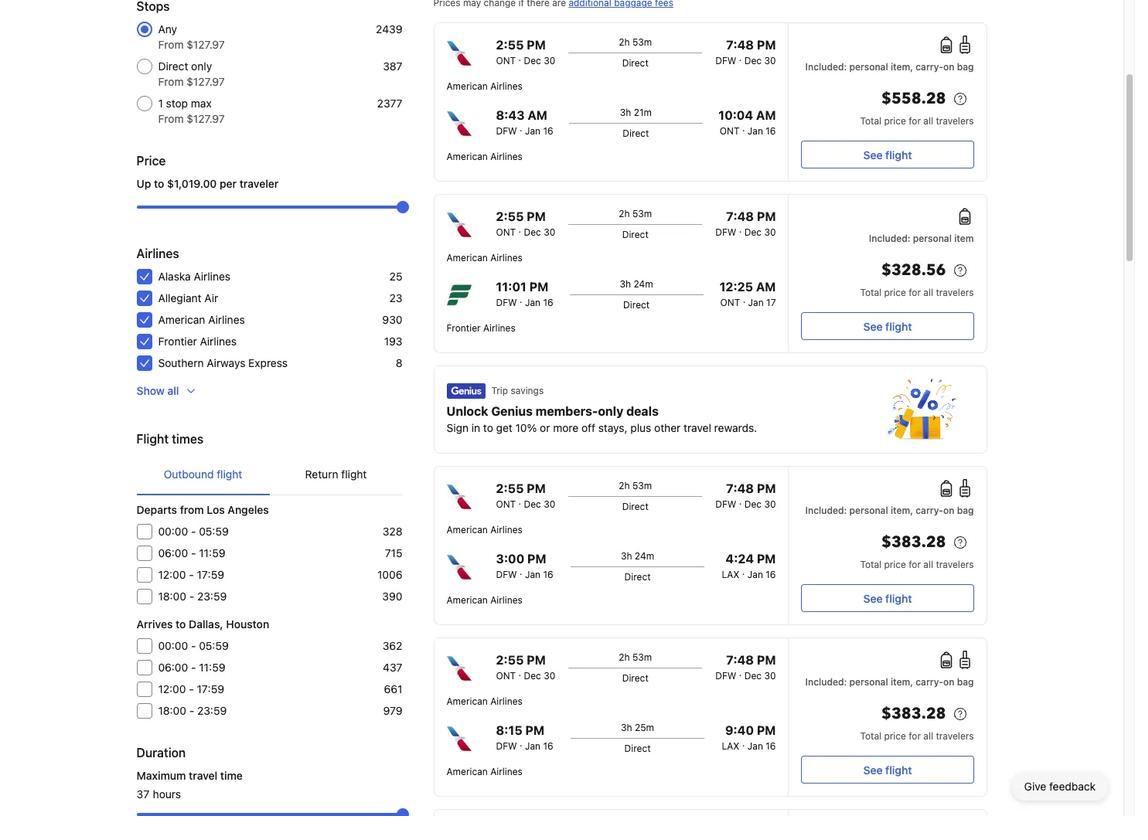 Task type: describe. For each thing, give the bounding box(es) containing it.
arrives
[[137, 618, 173, 631]]

in
[[472, 422, 480, 435]]

deals
[[627, 404, 659, 418]]

$328.56
[[882, 260, 946, 281]]

3:00
[[496, 552, 525, 566]]

airlines up alaska
[[137, 247, 179, 261]]

rewards.
[[714, 422, 757, 435]]

stays,
[[598, 422, 628, 435]]

7:48 pm dfw . dec 30 for 4:24
[[716, 482, 776, 510]]

departs
[[137, 503, 177, 517]]

price
[[137, 154, 166, 168]]

53m for 4:24 pm
[[633, 480, 652, 492]]

houston
[[226, 618, 269, 631]]

1
[[158, 97, 163, 110]]

11:01
[[496, 280, 527, 294]]

from inside 1 stop max from $127.97
[[158, 112, 184, 125]]

airways
[[207, 357, 245, 370]]

direct only from $127.97
[[158, 60, 225, 88]]

travel inside "maximum travel time 37 hours"
[[189, 770, 217, 783]]

53m for 12:25 am
[[633, 208, 652, 220]]

$383.28 region for 9:40 pm
[[802, 702, 974, 730]]

to for arrives to dallas, houston
[[176, 618, 186, 631]]

los
[[207, 503, 225, 517]]

price for 9:40 pm
[[884, 731, 906, 742]]

dfw up the 9:40
[[716, 671, 737, 682]]

715
[[385, 547, 403, 560]]

members-
[[536, 404, 598, 418]]

11:59 for dallas,
[[199, 661, 225, 674]]

16 for 9:40 pm
[[766, 741, 776, 753]]

10:04
[[719, 108, 753, 122]]

angeles
[[228, 503, 269, 517]]

30 up 4:24 pm lax . jan 16
[[764, 499, 776, 510]]

total for 12:25 am
[[860, 287, 882, 299]]

maximum travel time 37 hours
[[137, 770, 243, 801]]

dfw up 10:04
[[716, 55, 737, 67]]

2:55 for 8:43
[[496, 38, 524, 52]]

ont for 11:01 pm
[[496, 227, 516, 238]]

return flight
[[305, 468, 367, 481]]

$558.28
[[882, 88, 946, 109]]

dec up the 9:40
[[745, 671, 762, 682]]

12:25
[[720, 280, 753, 294]]

18:00 - 23:59 for to
[[158, 705, 227, 718]]

see for 9:40 pm
[[864, 764, 883, 777]]

2377
[[377, 97, 403, 110]]

included: for 12:25 am
[[869, 233, 911, 244]]

1 horizontal spatial frontier
[[447, 323, 481, 334]]

16 for 8:15 pm
[[543, 741, 553, 753]]

328
[[383, 525, 403, 538]]

dec up 12:25
[[745, 227, 762, 238]]

outbound
[[164, 468, 214, 481]]

travel inside unlock genius members-only deals sign in to get 10% or more off stays, plus other travel rewards.
[[684, 422, 711, 435]]

only inside unlock genius members-only deals sign in to get 10% or more off stays, plus other travel rewards.
[[598, 404, 624, 418]]

dec up 8:15 pm dfw . jan 16 on the left of page
[[524, 671, 541, 682]]

all for 9:40 pm
[[924, 731, 934, 742]]

only inside 'direct only from $127.97'
[[191, 60, 212, 73]]

traveler
[[240, 177, 279, 190]]

8:43 am dfw . jan 16
[[496, 108, 553, 137]]

dallas,
[[189, 618, 223, 631]]

see flight for 4:24 pm
[[864, 592, 912, 605]]

unlock
[[447, 404, 488, 418]]

2h for 8:15 pm
[[619, 652, 630, 664]]

ont inside 12:25 am ont . jan 17
[[720, 297, 740, 309]]

airlines down air
[[208, 313, 245, 326]]

24m for $383.28
[[635, 551, 654, 562]]

11:01 pm dfw . jan 16
[[496, 280, 553, 309]]

8:15
[[496, 724, 523, 738]]

16 for 10:04 am
[[766, 125, 776, 137]]

per
[[220, 177, 237, 190]]

airlines up 11:01
[[490, 252, 523, 264]]

jan for 12:25
[[748, 297, 764, 309]]

genius
[[491, 404, 533, 418]]

$383.28 for 9:40 pm
[[882, 704, 946, 725]]

12:00 - 17:59 for to
[[158, 683, 224, 696]]

21m
[[634, 107, 652, 118]]

see flight for 9:40 pm
[[864, 764, 912, 777]]

0 horizontal spatial frontier
[[158, 335, 197, 348]]

personal for 12:25 am
[[913, 233, 952, 244]]

up
[[137, 177, 151, 190]]

23:59 for los
[[197, 590, 227, 603]]

dec up 10:04
[[745, 55, 762, 67]]

get
[[496, 422, 513, 435]]

or
[[540, 422, 550, 435]]

979
[[383, 705, 403, 718]]

06:00 for arrives
[[158, 661, 188, 674]]

jan for 11:01
[[525, 297, 541, 309]]

7:48 for 9:40
[[726, 654, 754, 667]]

airlines up air
[[194, 270, 231, 283]]

other
[[654, 422, 681, 435]]

carry- for 10:04 am
[[916, 61, 944, 73]]

05:59 for dallas,
[[199, 640, 229, 653]]

$127.97 inside any from $127.97
[[187, 38, 225, 51]]

8
[[396, 357, 403, 370]]

7:48 pm dfw . dec 30 for 10:04
[[716, 38, 776, 67]]

3h 24m for $383.28
[[621, 551, 654, 562]]

9:40
[[725, 724, 754, 738]]

savings
[[511, 385, 544, 397]]

tab list containing outbound flight
[[137, 455, 403, 497]]

25
[[390, 270, 403, 283]]

10:04 am ont . jan 16
[[719, 108, 776, 137]]

american airlines down 8:43
[[447, 151, 523, 162]]

362
[[383, 640, 403, 653]]

see for 4:24 pm
[[864, 592, 883, 605]]

jan for 10:04
[[748, 125, 763, 137]]

$127.97 inside 'direct only from $127.97'
[[187, 75, 225, 88]]

on for 9:40 pm
[[944, 677, 955, 688]]

jan for 8:43
[[525, 125, 541, 137]]

see for 10:04 am
[[864, 148, 883, 161]]

from inside 'direct only from $127.97'
[[158, 75, 184, 88]]

show all
[[137, 384, 179, 398]]

am for $328.56
[[756, 280, 776, 294]]

8:43
[[496, 108, 525, 122]]

feedback
[[1050, 780, 1096, 794]]

387
[[383, 60, 403, 73]]

included: personal item
[[869, 233, 974, 244]]

duration
[[137, 746, 186, 760]]

total for 10:04 am
[[860, 115, 882, 127]]

stop
[[166, 97, 188, 110]]

american airlines up 8:43
[[447, 80, 523, 92]]

american airlines up 3:00 on the bottom left of page
[[447, 524, 523, 536]]

06:00 - 11:59 for from
[[158, 547, 225, 560]]

maximum
[[137, 770, 186, 783]]

on for 10:04 am
[[944, 61, 955, 73]]

allegiant
[[158, 292, 202, 305]]

30 up 3:00 pm dfw . jan 16
[[544, 499, 556, 510]]

see flight button for 10:04 am
[[802, 141, 974, 169]]

06:00 - 11:59 for to
[[158, 661, 225, 674]]

price for 12:25 am
[[884, 287, 906, 299]]

2h 53m for 12:25 am
[[619, 208, 652, 220]]

give feedback
[[1025, 780, 1096, 794]]

personal for 10:04 am
[[850, 61, 888, 73]]

show
[[137, 384, 165, 398]]

2:55 for 3:00
[[496, 482, 524, 496]]

return flight button
[[270, 455, 403, 495]]

11:59 for los
[[199, 547, 225, 560]]

allegiant air
[[158, 292, 218, 305]]

any from $127.97
[[158, 22, 225, 51]]

9:40 pm lax . jan 16
[[722, 724, 776, 753]]

item
[[955, 233, 974, 244]]

05:59 for los
[[199, 525, 229, 538]]

4:24
[[726, 552, 754, 566]]

personal for 4:24 pm
[[850, 505, 888, 517]]

8:15 pm dfw . jan 16
[[496, 724, 553, 753]]

661
[[384, 683, 403, 696]]

from inside any from $127.97
[[158, 38, 184, 51]]

pm inside 4:24 pm lax . jan 16
[[757, 552, 776, 566]]

- for 979
[[189, 705, 194, 718]]

25m
[[635, 722, 654, 734]]

2:55 pm ont . dec 30 for 8:43
[[496, 38, 556, 67]]

23
[[389, 292, 403, 305]]

4:24 pm lax . jan 16
[[722, 552, 776, 581]]

american airlines down 3:00 on the bottom left of page
[[447, 595, 523, 606]]

pm inside 3:00 pm dfw . jan 16
[[527, 552, 547, 566]]

personal for 9:40 pm
[[850, 677, 888, 688]]

30 up 8:15 pm dfw . jan 16 on the left of page
[[544, 671, 556, 682]]

time
[[220, 770, 243, 783]]

16 for 4:24 pm
[[766, 569, 776, 581]]

930
[[382, 313, 403, 326]]

2:55 pm ont . dec 30 for 3:00
[[496, 482, 556, 510]]

express
[[248, 357, 288, 370]]

30 up 11:01 pm dfw . jan 16
[[544, 227, 556, 238]]

$1,019.00
[[167, 177, 217, 190]]

30 up 12:25 am ont . jan 17
[[764, 227, 776, 238]]

item, for 10:04 am
[[891, 61, 913, 73]]

up to $1,019.00 per traveler
[[137, 177, 279, 190]]

12:00 - 17:59 for from
[[158, 568, 224, 582]]

17:59 for dallas,
[[197, 683, 224, 696]]

travelers for 4:24 pm
[[936, 559, 974, 571]]

30 up 8:43 am dfw . jan 16
[[544, 55, 556, 67]]

390
[[382, 590, 403, 603]]

travelers for 12:25 am
[[936, 287, 974, 299]]

dec up 3:00 on the bottom left of page
[[524, 499, 541, 510]]

carry- for 4:24 pm
[[916, 505, 944, 517]]

air
[[204, 292, 218, 305]]

to inside unlock genius members-only deals sign in to get 10% or more off stays, plus other travel rewards.
[[483, 422, 493, 435]]

jan for 4:24
[[748, 569, 763, 581]]

sign
[[447, 422, 469, 435]]

37
[[137, 788, 150, 801]]

direct inside 'direct only from $127.97'
[[158, 60, 188, 73]]

see flight button for 4:24 pm
[[802, 585, 974, 613]]

off
[[582, 422, 596, 435]]



Task type: locate. For each thing, give the bounding box(es) containing it.
flight
[[137, 432, 169, 446]]

0 vertical spatial 06:00
[[158, 547, 188, 560]]

only up stays,
[[598, 404, 624, 418]]

7:48 for 10:04
[[726, 38, 754, 52]]

1 vertical spatial lax
[[722, 741, 740, 753]]

16 for 11:01 pm
[[543, 297, 553, 309]]

0 vertical spatial 12:00 - 17:59
[[158, 568, 224, 582]]

see flight button
[[802, 141, 974, 169], [802, 312, 974, 340], [802, 585, 974, 613], [802, 756, 974, 784]]

2:55 pm ont . dec 30 for 11:01
[[496, 210, 556, 238]]

2:55 up 8:15
[[496, 654, 524, 667]]

to left the dallas, at the bottom of page
[[176, 618, 186, 631]]

$383.28 region
[[802, 531, 974, 558], [802, 702, 974, 730]]

11:59 down the dallas, at the bottom of page
[[199, 661, 225, 674]]

1 00:00 - 05:59 from the top
[[158, 525, 229, 538]]

1 vertical spatial 18:00 - 23:59
[[158, 705, 227, 718]]

3 carry- from the top
[[916, 677, 944, 688]]

from up stop
[[158, 75, 184, 88]]

7:48 for 12:25
[[726, 210, 754, 224]]

3 $127.97 from the top
[[187, 112, 225, 125]]

lax down the 9:40
[[722, 741, 740, 753]]

american airlines down 8:15
[[447, 766, 523, 778]]

23:59 up time
[[197, 705, 227, 718]]

1 2:55 from the top
[[496, 38, 524, 52]]

$383.28 region for 4:24 pm
[[802, 531, 974, 558]]

3 2h from the top
[[619, 480, 630, 492]]

06:00 for departs
[[158, 547, 188, 560]]

dec
[[524, 55, 541, 67], [745, 55, 762, 67], [524, 227, 541, 238], [745, 227, 762, 238], [524, 499, 541, 510], [745, 499, 762, 510], [524, 671, 541, 682], [745, 671, 762, 682]]

2:55 pm ont . dec 30 for 8:15
[[496, 654, 556, 682]]

jan inside 11:01 pm dfw . jan 16
[[525, 297, 541, 309]]

1 vertical spatial 11:59
[[199, 661, 225, 674]]

1 vertical spatial $127.97
[[187, 75, 225, 88]]

30 up '9:40 pm lax . jan 16'
[[764, 671, 776, 682]]

1 vertical spatial 00:00
[[158, 640, 188, 653]]

airlines down 3:00 pm dfw . jan 16
[[490, 595, 523, 606]]

3h for 8:15 pm
[[621, 722, 632, 734]]

437
[[383, 661, 403, 674]]

16 for 8:43 am
[[543, 125, 553, 137]]

0 vertical spatial lax
[[722, 569, 740, 581]]

2 00:00 from the top
[[158, 640, 188, 653]]

2:55 pm ont . dec 30 up 11:01
[[496, 210, 556, 238]]

dfw down 8:15
[[496, 741, 517, 753]]

0 vertical spatial 11:59
[[199, 547, 225, 560]]

1 horizontal spatial only
[[598, 404, 624, 418]]

10%
[[516, 422, 537, 435]]

jan inside 8:43 am dfw . jan 16
[[525, 125, 541, 137]]

$328.56 region
[[802, 258, 974, 286]]

dfw inside 8:43 am dfw . jan 16
[[496, 125, 517, 137]]

jan inside 12:25 am ont . jan 17
[[748, 297, 764, 309]]

jan inside 8:15 pm dfw . jan 16
[[525, 741, 541, 753]]

2h for 8:43 am
[[619, 36, 630, 48]]

direct
[[622, 57, 649, 69], [158, 60, 188, 73], [623, 128, 649, 139], [622, 229, 649, 241], [623, 299, 650, 311], [622, 501, 649, 513], [624, 572, 651, 583], [622, 673, 649, 684], [624, 743, 651, 755]]

trip
[[492, 385, 508, 397]]

jan inside 4:24 pm lax . jan 16
[[748, 569, 763, 581]]

jan
[[525, 125, 541, 137], [748, 125, 763, 137], [525, 297, 541, 309], [748, 297, 764, 309], [525, 569, 541, 581], [748, 569, 763, 581], [525, 741, 541, 753], [748, 741, 763, 753]]

1 12:00 - 17:59 from the top
[[158, 568, 224, 582]]

1 vertical spatial included: personal item, carry-on bag
[[806, 505, 974, 517]]

1 vertical spatial travel
[[189, 770, 217, 783]]

7:48 pm dfw . dec 30 up 10:04
[[716, 38, 776, 67]]

1 2h 53m from the top
[[619, 36, 652, 48]]

2 see from the top
[[864, 320, 883, 333]]

2 06:00 from the top
[[158, 661, 188, 674]]

2 bag from the top
[[957, 505, 974, 517]]

2 2:55 from the top
[[496, 210, 524, 224]]

16 inside 11:01 pm dfw . jan 16
[[543, 297, 553, 309]]

- for 437
[[191, 661, 196, 674]]

0 vertical spatial travel
[[684, 422, 711, 435]]

06:00 down departs on the left bottom of page
[[158, 547, 188, 560]]

2 7:48 pm dfw . dec 30 from the top
[[716, 210, 776, 238]]

am inside 8:43 am dfw . jan 16
[[528, 108, 548, 122]]

2 item, from the top
[[891, 505, 913, 517]]

jan inside 3:00 pm dfw . jan 16
[[525, 569, 541, 581]]

ont for 8:43 am
[[496, 55, 516, 67]]

2h for 3:00 pm
[[619, 480, 630, 492]]

12:00 - 17:59
[[158, 568, 224, 582], [158, 683, 224, 696]]

17:59
[[197, 568, 224, 582], [197, 683, 224, 696]]

1 $383.28 from the top
[[882, 532, 946, 553]]

total price for all travelers for 9:40 pm
[[860, 731, 974, 742]]

total for 9:40 pm
[[860, 731, 882, 742]]

any
[[158, 22, 177, 36]]

4 see from the top
[[864, 764, 883, 777]]

outbound flight button
[[137, 455, 270, 495]]

alaska airlines
[[158, 270, 231, 283]]

jan inside the 10:04 am ont . jan 16
[[748, 125, 763, 137]]

7:48 pm dfw . dec 30
[[716, 38, 776, 67], [716, 210, 776, 238], [716, 482, 776, 510], [716, 654, 776, 682]]

dec up 11:01
[[524, 227, 541, 238]]

24m
[[634, 278, 653, 290], [635, 551, 654, 562]]

airlines up southern airways express
[[200, 335, 237, 348]]

2h 53m for 10:04 am
[[619, 36, 652, 48]]

1 7:48 from the top
[[726, 38, 754, 52]]

2 11:59 from the top
[[199, 661, 225, 674]]

7:48 pm dfw . dec 30 for 12:25
[[716, 210, 776, 238]]

$127.97 up max
[[187, 75, 225, 88]]

dfw down 8:43
[[496, 125, 517, 137]]

travel left time
[[189, 770, 217, 783]]

2 53m from the top
[[633, 208, 652, 220]]

4 7:48 pm dfw . dec 30 from the top
[[716, 654, 776, 682]]

lax
[[722, 569, 740, 581], [722, 741, 740, 753]]

am
[[528, 108, 548, 122], [756, 108, 776, 122], [756, 280, 776, 294]]

give
[[1025, 780, 1047, 794]]

dfw inside 3:00 pm dfw . jan 16
[[496, 569, 517, 581]]

1 vertical spatial $383.28 region
[[802, 702, 974, 730]]

0 vertical spatial $383.28 region
[[802, 531, 974, 558]]

frontier airlines down 11:01
[[447, 323, 516, 334]]

1 see flight from the top
[[864, 148, 912, 161]]

7:48
[[726, 38, 754, 52], [726, 210, 754, 224], [726, 482, 754, 496], [726, 654, 754, 667]]

16 inside 3:00 pm dfw . jan 16
[[543, 569, 553, 581]]

genius image
[[887, 379, 956, 441], [447, 384, 485, 399], [447, 384, 485, 399]]

18:00 for departs
[[158, 590, 186, 603]]

1 vertical spatial 12:00 - 17:59
[[158, 683, 224, 696]]

dec up the 4:24
[[745, 499, 762, 510]]

16 inside 4:24 pm lax . jan 16
[[766, 569, 776, 581]]

item,
[[891, 61, 913, 73], [891, 505, 913, 517], [891, 677, 913, 688]]

3 from from the top
[[158, 112, 184, 125]]

0 horizontal spatial travel
[[189, 770, 217, 783]]

3h for 11:01 pm
[[620, 278, 631, 290]]

1 vertical spatial 23:59
[[197, 705, 227, 718]]

travelers for 10:04 am
[[936, 115, 974, 127]]

1 vertical spatial 06:00
[[158, 661, 188, 674]]

american airlines up 8:15
[[447, 696, 523, 708]]

2h
[[619, 36, 630, 48], [619, 208, 630, 220], [619, 480, 630, 492], [619, 652, 630, 664]]

2h 53m for 9:40 pm
[[619, 652, 652, 664]]

for
[[909, 115, 921, 127], [909, 287, 921, 299], [909, 559, 921, 571], [909, 731, 921, 742]]

1 bag from the top
[[957, 61, 974, 73]]

from down the any
[[158, 38, 184, 51]]

american airlines down air
[[158, 313, 245, 326]]

times
[[172, 432, 204, 446]]

travelers
[[936, 115, 974, 127], [936, 287, 974, 299], [936, 559, 974, 571], [936, 731, 974, 742]]

4 see flight from the top
[[864, 764, 912, 777]]

dec up 8:43
[[524, 55, 541, 67]]

3:00 pm dfw . jan 16
[[496, 552, 553, 581]]

included: personal item, carry-on bag for 9:40 pm
[[806, 677, 974, 688]]

12:00 for arrives
[[158, 683, 186, 696]]

ont up 3:00 on the bottom left of page
[[496, 499, 516, 510]]

1 stop max from $127.97
[[158, 97, 225, 125]]

carry- for 9:40 pm
[[916, 677, 944, 688]]

am inside 12:25 am ont . jan 17
[[756, 280, 776, 294]]

travel right other
[[684, 422, 711, 435]]

3 bag from the top
[[957, 677, 974, 688]]

06:00 - 11:59 down "arrives to dallas, houston"
[[158, 661, 225, 674]]

0 vertical spatial $127.97
[[187, 38, 225, 51]]

00:00 down departs on the left bottom of page
[[158, 525, 188, 538]]

included: personal item, carry-on bag
[[806, 61, 974, 73], [806, 505, 974, 517], [806, 677, 974, 688]]

1 $127.97 from the top
[[187, 38, 225, 51]]

1 11:59 from the top
[[199, 547, 225, 560]]

2 vertical spatial to
[[176, 618, 186, 631]]

1 item, from the top
[[891, 61, 913, 73]]

0 vertical spatial 00:00
[[158, 525, 188, 538]]

2 total price for all travelers from the top
[[860, 287, 974, 299]]

southern
[[158, 357, 204, 370]]

1 vertical spatial to
[[483, 422, 493, 435]]

3h
[[620, 107, 631, 118], [620, 278, 631, 290], [621, 551, 632, 562], [621, 722, 632, 734]]

to for up to $1,019.00 per traveler
[[154, 177, 164, 190]]

alaska
[[158, 270, 191, 283]]

2:55 pm ont . dec 30 up 3:00 on the bottom left of page
[[496, 482, 556, 510]]

0 vertical spatial 24m
[[634, 278, 653, 290]]

from
[[158, 38, 184, 51], [158, 75, 184, 88], [158, 112, 184, 125]]

price
[[884, 115, 906, 127], [884, 287, 906, 299], [884, 559, 906, 571], [884, 731, 906, 742]]

airlines up 8:43
[[490, 80, 523, 92]]

0 vertical spatial 18:00 - 23:59
[[158, 590, 227, 603]]

1 vertical spatial frontier
[[158, 335, 197, 348]]

2 $127.97 from the top
[[187, 75, 225, 88]]

0 horizontal spatial to
[[154, 177, 164, 190]]

7:48 up 12:25
[[726, 210, 754, 224]]

4 2:55 pm ont . dec 30 from the top
[[496, 654, 556, 682]]

0 vertical spatial bag
[[957, 61, 974, 73]]

7:48 for 4:24
[[726, 482, 754, 496]]

dfw up 12:25
[[716, 227, 737, 238]]

from down stop
[[158, 112, 184, 125]]

2 17:59 from the top
[[197, 683, 224, 696]]

1 horizontal spatial frontier airlines
[[447, 323, 516, 334]]

0 horizontal spatial frontier airlines
[[158, 335, 237, 348]]

00:00 - 05:59 down from
[[158, 525, 229, 538]]

american airlines up 11:01
[[447, 252, 523, 264]]

06:00 - 11:59
[[158, 547, 225, 560], [158, 661, 225, 674]]

3h for 3:00 pm
[[621, 551, 632, 562]]

2:55 pm ont . dec 30 up 8:15
[[496, 654, 556, 682]]

show all button
[[130, 377, 204, 405]]

dfw inside 11:01 pm dfw . jan 16
[[496, 297, 517, 309]]

. inside the 10:04 am ont . jan 16
[[742, 122, 745, 134]]

1 vertical spatial frontier airlines
[[158, 335, 237, 348]]

1 18:00 - 23:59 from the top
[[158, 590, 227, 603]]

4 total price for all travelers from the top
[[860, 731, 974, 742]]

flight for 8:15 pm
[[886, 764, 912, 777]]

2 see flight button from the top
[[802, 312, 974, 340]]

3h 25m
[[621, 722, 654, 734]]

1 from from the top
[[158, 38, 184, 51]]

3 53m from the top
[[633, 480, 652, 492]]

12:00
[[158, 568, 186, 582], [158, 683, 186, 696]]

ont down 10:04
[[720, 125, 740, 137]]

2 included: personal item, carry-on bag from the top
[[806, 505, 974, 517]]

pm inside '9:40 pm lax . jan 16'
[[757, 724, 776, 738]]

2 horizontal spatial to
[[483, 422, 493, 435]]

2 vertical spatial carry-
[[916, 677, 944, 688]]

2h 53m for 4:24 pm
[[619, 480, 652, 492]]

1 12:00 from the top
[[158, 568, 186, 582]]

1006
[[377, 568, 403, 582]]

hours
[[153, 788, 181, 801]]

1 vertical spatial 24m
[[635, 551, 654, 562]]

18:00 - 23:59
[[158, 590, 227, 603], [158, 705, 227, 718]]

3 travelers from the top
[[936, 559, 974, 571]]

23:59
[[197, 590, 227, 603], [197, 705, 227, 718]]

16 inside the 10:04 am ont . jan 16
[[766, 125, 776, 137]]

3h for 8:43 am
[[620, 107, 631, 118]]

17:59 down the dallas, at the bottom of page
[[197, 683, 224, 696]]

4 for from the top
[[909, 731, 921, 742]]

2 vertical spatial on
[[944, 677, 955, 688]]

1 vertical spatial 05:59
[[199, 640, 229, 653]]

18:00 up the arrives
[[158, 590, 186, 603]]

3 item, from the top
[[891, 677, 913, 688]]

16 inside 8:15 pm dfw . jan 16
[[543, 741, 553, 753]]

1 2h from the top
[[619, 36, 630, 48]]

2 $383.28 from the top
[[882, 704, 946, 725]]

ont down 12:25
[[720, 297, 740, 309]]

american airlines
[[447, 80, 523, 92], [447, 151, 523, 162], [447, 252, 523, 264], [158, 313, 245, 326], [447, 524, 523, 536], [447, 595, 523, 606], [447, 696, 523, 708], [447, 766, 523, 778]]

0 vertical spatial only
[[191, 60, 212, 73]]

. inside 12:25 am ont . jan 17
[[743, 294, 746, 305]]

2:55
[[496, 38, 524, 52], [496, 210, 524, 224], [496, 482, 524, 496], [496, 654, 524, 667]]

$383.28 for 4:24 pm
[[882, 532, 946, 553]]

3 2:55 pm ont . dec 30 from the top
[[496, 482, 556, 510]]

18:00 - 23:59 up "arrives to dallas, houston"
[[158, 590, 227, 603]]

3 2:55 from the top
[[496, 482, 524, 496]]

1 18:00 from the top
[[158, 590, 186, 603]]

airlines down 8:43 am dfw . jan 16
[[490, 151, 523, 162]]

2:55 for 8:15
[[496, 654, 524, 667]]

4 53m from the top
[[633, 652, 652, 664]]

pm inside 8:15 pm dfw . jan 16
[[525, 724, 545, 738]]

jan for 9:40
[[748, 741, 763, 753]]

only down any from $127.97
[[191, 60, 212, 73]]

lax down the 4:24
[[722, 569, 740, 581]]

2:55 up 11:01
[[496, 210, 524, 224]]

. inside 8:43 am dfw . jan 16
[[520, 122, 522, 134]]

unlock genius members-only deals sign in to get 10% or more off stays, plus other travel rewards.
[[447, 404, 757, 435]]

am for $558.28
[[756, 108, 776, 122]]

$558.28 region
[[802, 87, 974, 114]]

2 on from the top
[[944, 505, 955, 517]]

1 vertical spatial 3h 24m
[[621, 551, 654, 562]]

departs from los angeles
[[137, 503, 269, 517]]

0 vertical spatial 06:00 - 11:59
[[158, 547, 225, 560]]

00:00 down the arrives
[[158, 640, 188, 653]]

00:00 - 05:59 for from
[[158, 525, 229, 538]]

4 2h 53m from the top
[[619, 652, 652, 664]]

1 vertical spatial carry-
[[916, 505, 944, 517]]

ont up 8:15
[[496, 671, 516, 682]]

3 total price for all travelers from the top
[[860, 559, 974, 571]]

more
[[553, 422, 579, 435]]

2 2:55 pm ont . dec 30 from the top
[[496, 210, 556, 238]]

16 inside '9:40 pm lax . jan 16'
[[766, 741, 776, 753]]

0 vertical spatial item,
[[891, 61, 913, 73]]

53m
[[633, 36, 652, 48], [633, 208, 652, 220], [633, 480, 652, 492], [633, 652, 652, 664]]

- for 390
[[189, 590, 194, 603]]

0 vertical spatial 17:59
[[197, 568, 224, 582]]

1 17:59 from the top
[[197, 568, 224, 582]]

1 travelers from the top
[[936, 115, 974, 127]]

17
[[767, 297, 776, 309]]

ont up 11:01
[[496, 227, 516, 238]]

05:59 down the dallas, at the bottom of page
[[199, 640, 229, 653]]

16 for 3:00 pm
[[543, 569, 553, 581]]

arrives to dallas, houston
[[137, 618, 269, 631]]

bag for 10:04 am
[[957, 61, 974, 73]]

included:
[[806, 61, 847, 73], [869, 233, 911, 244], [806, 505, 847, 517], [806, 677, 847, 688]]

see for 12:25 am
[[864, 320, 883, 333]]

1 see from the top
[[864, 148, 883, 161]]

airlines down 8:15 pm dfw . jan 16 on the left of page
[[490, 766, 523, 778]]

jan inside '9:40 pm lax . jan 16'
[[748, 741, 763, 753]]

2 06:00 - 11:59 from the top
[[158, 661, 225, 674]]

all inside button
[[167, 384, 179, 398]]

tab list
[[137, 455, 403, 497]]

2 for from the top
[[909, 287, 921, 299]]

frontier airlines up the southern at the top left of page
[[158, 335, 237, 348]]

lax for 4:24 pm
[[722, 569, 740, 581]]

2 price from the top
[[884, 287, 906, 299]]

. inside '9:40 pm lax . jan 16'
[[742, 738, 745, 749]]

to right 'in'
[[483, 422, 493, 435]]

2 23:59 from the top
[[197, 705, 227, 718]]

00:00 for arrives
[[158, 640, 188, 653]]

frontier right 930
[[447, 323, 481, 334]]

2 18:00 - 23:59 from the top
[[158, 705, 227, 718]]

2 vertical spatial bag
[[957, 677, 974, 688]]

1 vertical spatial bag
[[957, 505, 974, 517]]

travelers for 9:40 pm
[[936, 731, 974, 742]]

1 00:00 from the top
[[158, 525, 188, 538]]

2 vertical spatial included: personal item, carry-on bag
[[806, 677, 974, 688]]

1 vertical spatial 18:00
[[158, 705, 186, 718]]

3 price from the top
[[884, 559, 906, 571]]

1 23:59 from the top
[[197, 590, 227, 603]]

0 vertical spatial 23:59
[[197, 590, 227, 603]]

0 vertical spatial on
[[944, 61, 955, 73]]

$127.97 inside 1 stop max from $127.97
[[187, 112, 225, 125]]

18:00 up the duration
[[158, 705, 186, 718]]

06:00
[[158, 547, 188, 560], [158, 661, 188, 674]]

included: for 4:24 pm
[[806, 505, 847, 517]]

16 inside 8:43 am dfw . jan 16
[[543, 125, 553, 137]]

trip savings
[[492, 385, 544, 397]]

ont inside the 10:04 am ont . jan 16
[[720, 125, 740, 137]]

3 included: personal item, carry-on bag from the top
[[806, 677, 974, 688]]

3 7:48 from the top
[[726, 482, 754, 496]]

dfw inside 8:15 pm dfw . jan 16
[[496, 741, 517, 753]]

0 vertical spatial 12:00
[[158, 568, 186, 582]]

2 total from the top
[[860, 287, 882, 299]]

1 vertical spatial item,
[[891, 505, 913, 517]]

4 2h from the top
[[619, 652, 630, 664]]

4 see flight button from the top
[[802, 756, 974, 784]]

4 2:55 from the top
[[496, 654, 524, 667]]

1 lax from the top
[[722, 569, 740, 581]]

0 vertical spatial 3h 24m
[[620, 278, 653, 290]]

3 see flight from the top
[[864, 592, 912, 605]]

give feedback button
[[1012, 773, 1108, 801]]

pm inside 11:01 pm dfw . jan 16
[[529, 280, 549, 294]]

3 see from the top
[[864, 592, 883, 605]]

lax inside 4:24 pm lax . jan 16
[[722, 569, 740, 581]]

included: for 9:40 pm
[[806, 677, 847, 688]]

3 2h 53m from the top
[[619, 480, 652, 492]]

18:00 - 23:59 up the duration
[[158, 705, 227, 718]]

0 vertical spatial from
[[158, 38, 184, 51]]

jan for 8:15
[[525, 741, 541, 753]]

2 18:00 from the top
[[158, 705, 186, 718]]

airlines up 8:15
[[490, 696, 523, 708]]

3 on from the top
[[944, 677, 955, 688]]

total price for all travelers for 12:25 am
[[860, 287, 974, 299]]

1 horizontal spatial travel
[[684, 422, 711, 435]]

1 vertical spatial on
[[944, 505, 955, 517]]

2 travelers from the top
[[936, 287, 974, 299]]

3h 21m
[[620, 107, 652, 118]]

7:48 down the rewards. in the bottom right of the page
[[726, 482, 754, 496]]

2 12:00 - 17:59 from the top
[[158, 683, 224, 696]]

. inside 11:01 pm dfw . jan 16
[[520, 294, 522, 305]]

frontier airlines
[[447, 323, 516, 334], [158, 335, 237, 348]]

dfw up the 4:24
[[716, 499, 737, 510]]

23:59 for dallas,
[[197, 705, 227, 718]]

2 05:59 from the top
[[199, 640, 229, 653]]

2 vertical spatial item,
[[891, 677, 913, 688]]

1 vertical spatial 17:59
[[197, 683, 224, 696]]

for for 10:04 am
[[909, 115, 921, 127]]

06:00 - 11:59 down from
[[158, 547, 225, 560]]

2 carry- from the top
[[916, 505, 944, 517]]

dfw down 3:00 on the bottom left of page
[[496, 569, 517, 581]]

1 price from the top
[[884, 115, 906, 127]]

1 $383.28 region from the top
[[802, 531, 974, 558]]

airlines down 11:01 pm dfw . jan 16
[[483, 323, 516, 334]]

dfw down 11:01
[[496, 297, 517, 309]]

flight for 3:00 pm
[[886, 592, 912, 605]]

00:00 - 05:59 for to
[[158, 640, 229, 653]]

. inside 8:15 pm dfw . jan 16
[[520, 738, 522, 749]]

$127.97 up 'direct only from $127.97'
[[187, 38, 225, 51]]

4 7:48 from the top
[[726, 654, 754, 667]]

0 vertical spatial included: personal item, carry-on bag
[[806, 61, 974, 73]]

1 vertical spatial 06:00 - 11:59
[[158, 661, 225, 674]]

1 05:59 from the top
[[199, 525, 229, 538]]

total for 4:24 pm
[[860, 559, 882, 571]]

- for 715
[[191, 547, 196, 560]]

0 vertical spatial frontier
[[447, 323, 481, 334]]

- for 1006
[[189, 568, 194, 582]]

price for 10:04 am
[[884, 115, 906, 127]]

1 included: personal item, carry-on bag from the top
[[806, 61, 974, 73]]

see flight for 12:25 am
[[864, 320, 912, 333]]

to right up
[[154, 177, 164, 190]]

on for 4:24 pm
[[944, 505, 955, 517]]

item, for 4:24 pm
[[891, 505, 913, 517]]

12:00 up the arrives
[[158, 568, 186, 582]]

05:59 down the los at the bottom left of page
[[199, 525, 229, 538]]

2 vertical spatial $127.97
[[187, 112, 225, 125]]

2439
[[376, 22, 403, 36]]

max
[[191, 97, 212, 110]]

00:00 - 05:59 down "arrives to dallas, houston"
[[158, 640, 229, 653]]

1 total price for all travelers from the top
[[860, 115, 974, 127]]

06:00 down the arrives
[[158, 661, 188, 674]]

am right 10:04
[[756, 108, 776, 122]]

2:55 pm ont . dec 30 up 8:43
[[496, 38, 556, 67]]

price for 4:24 pm
[[884, 559, 906, 571]]

53m for 10:04 am
[[633, 36, 652, 48]]

2 lax from the top
[[722, 741, 740, 753]]

24m for $328.56
[[634, 278, 653, 290]]

3h 24m for $328.56
[[620, 278, 653, 290]]

jan for 3:00
[[525, 569, 541, 581]]

1 vertical spatial only
[[598, 404, 624, 418]]

30 up the 10:04 am ont . jan 16
[[764, 55, 776, 67]]

total price for all travelers for 10:04 am
[[860, 115, 974, 127]]

to
[[154, 177, 164, 190], [483, 422, 493, 435], [176, 618, 186, 631]]

airlines up 3:00 on the bottom left of page
[[490, 524, 523, 536]]

0 vertical spatial carry-
[[916, 61, 944, 73]]

0 vertical spatial 05:59
[[199, 525, 229, 538]]

0 vertical spatial 00:00 - 05:59
[[158, 525, 229, 538]]

2 2h 53m from the top
[[619, 208, 652, 220]]

12:00 for departs
[[158, 568, 186, 582]]

3 for from the top
[[909, 559, 921, 571]]

1 on from the top
[[944, 61, 955, 73]]

12:25 am ont . jan 17
[[720, 280, 776, 309]]

12:00 - 17:59 up "arrives to dallas, houston"
[[158, 568, 224, 582]]

am inside the 10:04 am ont . jan 16
[[756, 108, 776, 122]]

0 vertical spatial $383.28
[[882, 532, 946, 553]]

0 vertical spatial 18:00
[[158, 590, 186, 603]]

1 vertical spatial 12:00
[[158, 683, 186, 696]]

1 vertical spatial 00:00 - 05:59
[[158, 640, 229, 653]]

$383.28
[[882, 532, 946, 553], [882, 704, 946, 725]]

0 horizontal spatial only
[[191, 60, 212, 73]]

1 vertical spatial from
[[158, 75, 184, 88]]

00:00 - 05:59
[[158, 525, 229, 538], [158, 640, 229, 653]]

$127.97 down max
[[187, 112, 225, 125]]

ont up 8:43
[[496, 55, 516, 67]]

included: personal item, carry-on bag for 10:04 am
[[806, 61, 974, 73]]

23:59 up the dallas, at the bottom of page
[[197, 590, 227, 603]]

17:59 for los
[[197, 568, 224, 582]]

2:55 up 8:43
[[496, 38, 524, 52]]

1 carry- from the top
[[916, 61, 944, 73]]

2 2h from the top
[[619, 208, 630, 220]]

2 vertical spatial from
[[158, 112, 184, 125]]

all
[[924, 115, 934, 127], [924, 287, 934, 299], [167, 384, 179, 398], [924, 559, 934, 571], [924, 731, 934, 742]]

4 travelers from the top
[[936, 731, 974, 742]]

total
[[860, 115, 882, 127], [860, 287, 882, 299], [860, 559, 882, 571], [860, 731, 882, 742]]

total price for all travelers for 4:24 pm
[[860, 559, 974, 571]]

12:00 up the duration
[[158, 683, 186, 696]]

2 $383.28 region from the top
[[802, 702, 974, 730]]

2:55 for 11:01
[[496, 210, 524, 224]]

11:59
[[199, 547, 225, 560], [199, 661, 225, 674]]

southern airways express
[[158, 357, 288, 370]]

1 horizontal spatial to
[[176, 618, 186, 631]]

2 12:00 from the top
[[158, 683, 186, 696]]

2 7:48 from the top
[[726, 210, 754, 224]]

7:48 pm dfw . dec 30 up the 4:24
[[716, 482, 776, 510]]

0 vertical spatial to
[[154, 177, 164, 190]]

dfw
[[716, 55, 737, 67], [496, 125, 517, 137], [716, 227, 737, 238], [496, 297, 517, 309], [716, 499, 737, 510], [496, 569, 517, 581], [716, 671, 737, 682], [496, 741, 517, 753]]

from
[[180, 503, 204, 517]]

17:59 up the dallas, at the bottom of page
[[197, 568, 224, 582]]

00:00 for departs
[[158, 525, 188, 538]]

1 vertical spatial $383.28
[[882, 704, 946, 725]]

am up '17'
[[756, 280, 776, 294]]

2 from from the top
[[158, 75, 184, 88]]

1 06:00 - 11:59 from the top
[[158, 547, 225, 560]]

7:48 up 10:04
[[726, 38, 754, 52]]

lax inside '9:40 pm lax . jan 16'
[[722, 741, 740, 753]]

airlines
[[490, 80, 523, 92], [490, 151, 523, 162], [137, 247, 179, 261], [490, 252, 523, 264], [194, 270, 231, 283], [208, 313, 245, 326], [483, 323, 516, 334], [200, 335, 237, 348], [490, 524, 523, 536], [490, 595, 523, 606], [490, 696, 523, 708], [490, 766, 523, 778]]

. inside 4:24 pm lax . jan 16
[[742, 566, 745, 578]]

. inside 3:00 pm dfw . jan 16
[[520, 566, 522, 578]]

7:48 pm dfw . dec 30 up the 9:40
[[716, 654, 776, 682]]

outbound flight
[[164, 468, 242, 481]]

3 total from the top
[[860, 559, 882, 571]]

american
[[447, 80, 488, 92], [447, 151, 488, 162], [447, 252, 488, 264], [158, 313, 205, 326], [447, 524, 488, 536], [447, 595, 488, 606], [447, 696, 488, 708], [447, 766, 488, 778]]

flight times
[[137, 432, 204, 446]]

0 vertical spatial frontier airlines
[[447, 323, 516, 334]]

ont for 8:15 pm
[[496, 671, 516, 682]]

2 00:00 - 05:59 from the top
[[158, 640, 229, 653]]

18:00 - 23:59 for from
[[158, 590, 227, 603]]

4 total from the top
[[860, 731, 882, 742]]



Task type: vqa. For each thing, say whether or not it's contained in the screenshot.


